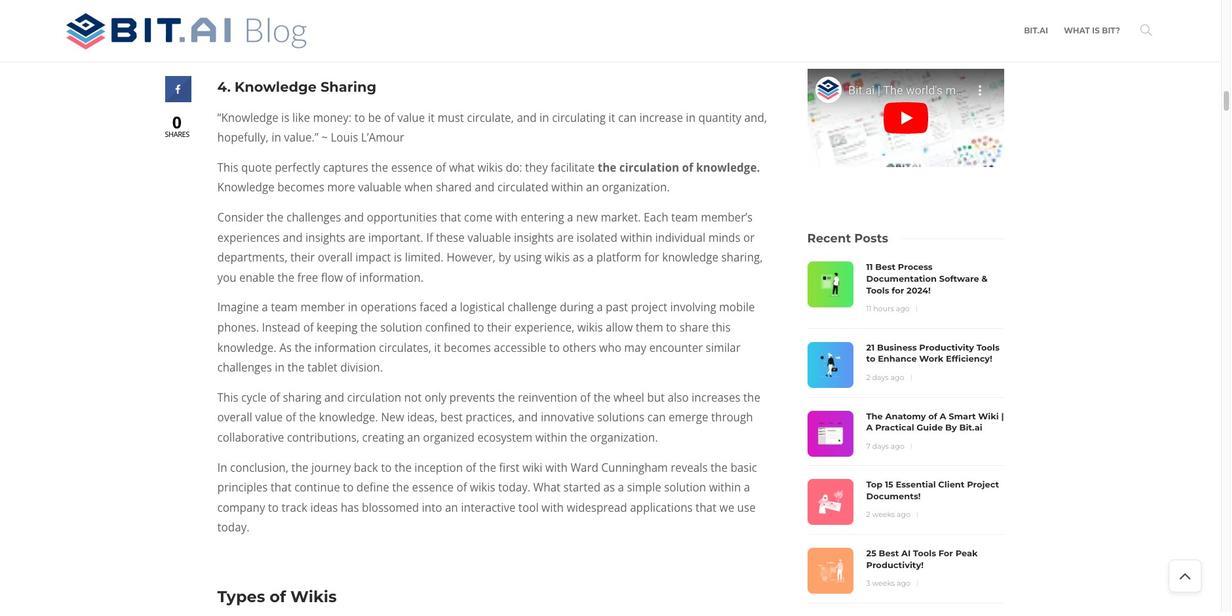 Task type: locate. For each thing, give the bounding box(es) containing it.
an down facilitate
[[586, 180, 599, 195]]

tools for 21 business productivity tools to enhance work efficiency!
[[977, 342, 1000, 353]]

0 horizontal spatial their
[[290, 250, 315, 265]]

process
[[898, 262, 933, 272]]

7 days ago link
[[867, 442, 905, 451]]

and right circulate,
[[517, 110, 537, 125]]

1 vertical spatial can
[[648, 410, 666, 425]]

to left 'be'
[[355, 110, 365, 125]]

2 vertical spatial an
[[445, 500, 458, 515]]

1 vertical spatial solution
[[664, 480, 706, 495]]

an left 'interactive'
[[445, 500, 458, 515]]

that left we
[[696, 500, 717, 515]]

1 vertical spatial bit.ai
[[960, 422, 983, 433]]

this inside this quote perfectly captures the essence of what wikis do: they facilitate the circulation of knowledge. knowledge becomes more valuable when shared and circulated within an organization.
[[217, 160, 238, 175]]

emerge
[[669, 410, 709, 425]]

a down the
[[867, 422, 873, 433]]

their inside consider the challenges and opportunities that come with entering a new market. each team member's experiences and insights are important. if these valuable insights are isolated within individual minds or departments, their overall impact is limited. however, by using wikis as a platform for knowledge sharing, you enable the free flow of information.
[[290, 250, 315, 265]]

1 horizontal spatial an
[[445, 500, 458, 515]]

wikis right the using
[[545, 250, 570, 265]]

1 vertical spatial 2
[[867, 510, 871, 520]]

with right tool
[[542, 500, 564, 515]]

valuable inside consider the challenges and opportunities that come with entering a new market. each team member's experiences and insights are important. if these valuable insights are isolated within individual minds or departments, their overall impact is limited. however, by using wikis as a platform for knowledge sharing, you enable the free flow of information.
[[468, 230, 511, 245]]

3 weeks ago
[[867, 579, 911, 588]]

in up "keeping"
[[348, 300, 358, 315]]

2 horizontal spatial team
[[671, 210, 698, 225]]

1 this from the top
[[217, 160, 238, 175]]

of up 'guide' at the right of the page
[[929, 411, 938, 421]]

0 vertical spatial as
[[573, 250, 585, 265]]

11 for 11 best process documentation software & tools for 2024!
[[867, 262, 873, 272]]

0 horizontal spatial value
[[255, 410, 283, 425]]

within up we
[[709, 480, 741, 495]]

the down as
[[288, 360, 305, 375]]

1 vertical spatial team
[[671, 210, 698, 225]]

1 horizontal spatial what
[[1064, 26, 1090, 35]]

knowledge inside this quote perfectly captures the essence of what wikis do: they facilitate the circulation of knowledge. knowledge becomes more valuable when shared and circulated within an organization.
[[217, 180, 275, 195]]

knowledge up "like"
[[235, 78, 317, 95]]

blossomed
[[362, 500, 419, 515]]

weeks right 3
[[873, 579, 895, 588]]

are down entering
[[557, 230, 574, 245]]

wikis up others
[[578, 320, 603, 335]]

best for 11
[[876, 262, 896, 272]]

is inside consider the challenges and opportunities that come with entering a new market. each team member's experiences and insights are important. if these valuable insights are isolated within individual minds or departments, their overall impact is limited. however, by using wikis as a platform for knowledge sharing, you enable the free flow of information.
[[394, 250, 402, 265]]

1 horizontal spatial bit.ai
[[1024, 26, 1048, 35]]

an inside in conclusion, the journey back to the inception of the first wiki with ward cunningham reveals the basic principles that continue to define the essence of wikis today. what started as a simple solution within a company to track ideas has blossomed into an interactive tool with widespread applications that we use today.
[[445, 500, 458, 515]]

1 vertical spatial knowledge.
[[217, 340, 277, 355]]

the down sharing
[[299, 410, 316, 425]]

the up blossomed
[[392, 480, 409, 495]]

0 vertical spatial this
[[217, 160, 238, 175]]

from
[[394, 1, 419, 16]]

perfectly
[[275, 160, 320, 175]]

tools inside 21 business productivity tools to enhance work efficiency!
[[977, 342, 1000, 353]]

consider the challenges and opportunities that come with entering a new market. each team member's experiences and insights are important. if these valuable insights are isolated within individual minds or departments, their overall impact is limited. however, by using wikis as a platform for knowledge sharing, you enable the free flow of information.
[[217, 210, 763, 285]]

departments,
[[217, 250, 288, 265]]

of right 'be'
[[384, 110, 395, 125]]

1 vertical spatial essence
[[412, 480, 454, 495]]

0 vertical spatial an
[[586, 180, 599, 195]]

circulation inside this quote perfectly captures the essence of what wikis do: they facilitate the circulation of knowledge. knowledge becomes more valuable when shared and circulated within an organization.
[[620, 160, 679, 175]]

bit.ai down smart
[[960, 422, 983, 433]]

solutions
[[597, 410, 645, 425]]

1 horizontal spatial is
[[394, 250, 402, 265]]

0 horizontal spatial overall
[[217, 410, 252, 425]]

consider
[[217, 210, 264, 225]]

types of wikis
[[217, 588, 337, 607]]

0 vertical spatial for
[[645, 250, 660, 265]]

to down '21'
[[867, 354, 876, 364]]

organization. up market.
[[602, 180, 670, 195]]

0 vertical spatial 2
[[867, 373, 871, 382]]

is left "like"
[[281, 110, 290, 125]]

wikis up 'interactive'
[[470, 480, 495, 495]]

wiki
[[523, 460, 543, 475]]

reveals
[[671, 460, 708, 475]]

contributions,
[[287, 430, 359, 445]]

1 days from the top
[[873, 373, 889, 382]]

for inside consider the challenges and opportunities that come with entering a new market. each team member's experiences and insights are important. if these valuable insights are isolated within individual minds or departments, their overall impact is limited. however, by using wikis as a platform for knowledge sharing, you enable the free flow of information.
[[645, 250, 660, 265]]

0 vertical spatial team
[[217, 21, 244, 36]]

2 are from the left
[[557, 230, 574, 245]]

1 vertical spatial what
[[533, 480, 561, 495]]

of inside the ""knowledge is like money: to be of value it must circulate, and in circulating it can increase in quantity and, hopefully, in value." ~ louis l'amour"
[[384, 110, 395, 125]]

0 vertical spatial bit.ai
[[1024, 26, 1048, 35]]

days down enhance
[[873, 373, 889, 382]]

11 inside 11 best process documentation software & tools for 2024!
[[867, 262, 873, 272]]

types
[[217, 588, 265, 607]]

as up widespread
[[604, 480, 615, 495]]

a left "platform"
[[587, 250, 594, 265]]

imagine
[[217, 300, 259, 315]]

days for the anatomy of a smart wiki | a practical guide by bit.ai
[[873, 442, 889, 451]]

knowledge. down quantity
[[696, 160, 760, 175]]

1 horizontal spatial isolated
[[577, 230, 618, 245]]

is for "knowledge
[[281, 110, 290, 125]]

solution inside imagine a team member in operations faced a logistical challenge during a past project involving mobile phones. instead of keeping the solution confined to their experience, wikis allow them to share this knowledge. as the information circulates, it becomes accessible to others who may encounter similar challenges in the tablet division.
[[380, 320, 422, 335]]

0 vertical spatial 11
[[867, 262, 873, 272]]

collaborative left effort
[[615, 1, 682, 16]]

ago down enhance
[[891, 373, 905, 382]]

with
[[496, 210, 518, 225], [546, 460, 568, 475], [542, 500, 564, 515]]

of inside imagine a team member in operations faced a logistical challenge during a past project involving mobile phones. instead of keeping the solution confined to their experience, wikis allow them to share this knowledge. as the information circulates, it becomes accessible to others who may encounter similar challenges in the tablet division.
[[303, 320, 314, 335]]

2 for 21 business productivity tools to enhance work efficiency!
[[867, 373, 871, 382]]

0 horizontal spatial challenges
[[217, 360, 272, 375]]

2 days from the top
[[873, 442, 889, 451]]

this for this cycle of sharing and circulation not only prevents the reinvention of the wheel but also increases the overall value of the knowledge. new ideas, best practices, and innovative solutions can emerge through collaborative contributions, creating an organized ecosystem within the organization.
[[217, 390, 238, 405]]

the down being
[[429, 21, 446, 36]]

team up instead at bottom
[[271, 300, 298, 315]]

1 vertical spatial member's
[[701, 210, 753, 225]]

the left wheel
[[594, 390, 611, 405]]

this left quote
[[217, 160, 238, 175]]

0 horizontal spatial collaborative
[[217, 430, 284, 445]]

value inside the ""knowledge is like money: to be of value it must circulate, and in circulating it can increase in quantity and, hopefully, in value." ~ louis l'amour"
[[397, 110, 425, 125]]

weeks for 25 best ai tools for peak productivity!
[[873, 579, 895, 588]]

1 vertical spatial tools
[[977, 342, 1000, 353]]

software
[[939, 273, 979, 284]]

value."
[[284, 130, 319, 145]]

0 vertical spatial value
[[397, 110, 425, 125]]

1 weeks from the top
[[873, 510, 895, 520]]

knowledge.
[[696, 160, 760, 175], [217, 340, 277, 355], [319, 410, 378, 425]]

are
[[348, 230, 365, 245], [557, 230, 574, 245]]

|
[[1002, 411, 1004, 421]]

bit.ai link
[[1024, 8, 1048, 54]]

essence down the inception
[[412, 480, 454, 495]]

division.
[[340, 360, 383, 375]]

1 horizontal spatial their
[[487, 320, 512, 335]]

1 horizontal spatial value
[[397, 110, 425, 125]]

1 vertical spatial as
[[604, 480, 615, 495]]

the down operations
[[361, 320, 378, 335]]

it
[[428, 110, 435, 125], [609, 110, 616, 125], [434, 340, 441, 355]]

2 vertical spatial knowledge.
[[319, 410, 378, 425]]

0 vertical spatial challenges
[[287, 210, 341, 225]]

2 vertical spatial is
[[394, 250, 402, 265]]

0 horizontal spatial is
[[281, 110, 290, 125]]

1 2 from the top
[[867, 373, 871, 382]]

inception
[[415, 460, 463, 475]]

1 horizontal spatial today.
[[498, 480, 531, 495]]

&
[[982, 273, 988, 284]]

member's inside consider the challenges and opportunities that come with entering a new market. each team member's experiences and insights are important. if these valuable insights are isolated within individual minds or departments, their overall impact is limited. however, by using wikis as a platform for knowledge sharing, you enable the free flow of information.
[[701, 210, 753, 225]]

1 horizontal spatial a
[[940, 411, 947, 421]]

1 horizontal spatial into
[[583, 1, 603, 16]]

0 horizontal spatial an
[[407, 430, 420, 445]]

a left past
[[597, 300, 603, 315]]

best up productivity!
[[879, 548, 899, 559]]

market.
[[601, 210, 641, 225]]

0 horizontal spatial solution
[[380, 320, 422, 335]]

0 vertical spatial essence
[[391, 160, 433, 175]]

15
[[885, 480, 894, 490]]

becomes down the confined
[[444, 340, 491, 355]]

sharing
[[283, 390, 322, 405]]

that inside consider the challenges and opportunities that come with entering a new market. each team member's experiences and insights are important. if these valuable insights are isolated within individual minds or departments, their overall impact is limited. however, by using wikis as a platform for knowledge sharing, you enable the free flow of information.
[[440, 210, 461, 225]]

today. down first
[[498, 480, 531, 495]]

2 vertical spatial tools
[[913, 548, 936, 559]]

and inside the ""knowledge is like money: to be of value it must circulate, and in circulating it can increase in quantity and, hopefully, in value." ~ louis l'amour"
[[517, 110, 537, 125]]

transform
[[273, 1, 325, 16]]

ago down productivity!
[[897, 579, 911, 588]]

1 horizontal spatial team
[[271, 300, 298, 315]]

0 vertical spatial best
[[876, 262, 896, 272]]

wikis inside this quote perfectly captures the essence of what wikis do: they facilitate the circulation of knowledge. knowledge becomes more valuable when shared and circulated within an organization.
[[478, 160, 503, 175]]

11 best process documentation software & tools for 2024! link
[[867, 262, 1004, 296]]

project up contributes
[[355, 1, 391, 16]]

0 vertical spatial wikis
[[217, 1, 244, 16]]

1 are from the left
[[348, 230, 365, 245]]

1 vertical spatial into
[[422, 500, 442, 515]]

solution
[[380, 320, 422, 335], [664, 480, 706, 495]]

is inside the ""knowledge is like money: to be of value it must circulate, and in circulating it can increase in quantity and, hopefully, in value." ~ louis l'amour"
[[281, 110, 290, 125]]

0 vertical spatial circulation
[[620, 160, 679, 175]]

share
[[680, 320, 709, 335]]

is left bit?
[[1092, 26, 1100, 35]]

0 horizontal spatial into
[[422, 500, 442, 515]]

to down logistical
[[474, 320, 484, 335]]

magnifier image
[[1141, 24, 1153, 36]]

for right "platform"
[[645, 250, 660, 265]]

a right being
[[454, 1, 460, 16]]

1 vertical spatial project
[[631, 300, 668, 315]]

overall down the cycle
[[217, 410, 252, 425]]

2 11 from the top
[[867, 304, 872, 314]]

1 vertical spatial knowledge
[[217, 180, 275, 195]]

as inside consider the challenges and opportunities that come with entering a new market. each team member's experiences and insights are important. if these valuable insights are isolated within individual minds or departments, their overall impact is limited. however, by using wikis as a platform for knowledge sharing, you enable the free flow of information.
[[573, 250, 585, 265]]

1 horizontal spatial wikis
[[290, 588, 337, 607]]

2 this from the top
[[217, 390, 238, 405]]

the left free
[[277, 270, 295, 285]]

in left "value.""
[[272, 130, 281, 145]]

wikis
[[217, 1, 244, 16], [290, 588, 337, 607]]

as left "platform"
[[573, 250, 585, 265]]

the left the inception
[[395, 460, 412, 475]]

this
[[712, 320, 731, 335]]

best for 25
[[879, 548, 899, 559]]

in down as
[[275, 360, 285, 375]]

what is bit?
[[1064, 26, 1121, 35]]

as inside in conclusion, the journey back to the inception of the first wiki with ward cunningham reveals the basic principles that continue to define the essence of wikis today. what started as a simple solution within a company to track ideas has blossomed into an interactive tool with widespread applications that we use today.
[[604, 480, 615, 495]]

1 vertical spatial organization.
[[590, 430, 658, 445]]

0 horizontal spatial tools
[[867, 285, 890, 295]]

1 horizontal spatial insights
[[514, 230, 554, 245]]

1 horizontal spatial for
[[892, 285, 905, 295]]

using
[[514, 250, 542, 265]]

valuable up opportunities
[[358, 180, 402, 195]]

this inside this cycle of sharing and circulation not only prevents the reinvention of the wheel but also increases the overall value of the knowledge. new ideas, best practices, and innovative solutions can emerge through collaborative contributions, creating an organized ecosystem within the organization.
[[217, 390, 238, 405]]

however,
[[447, 250, 496, 265]]

today. down company
[[217, 520, 250, 535]]

1 vertical spatial best
[[879, 548, 899, 559]]

organization.
[[602, 180, 670, 195], [590, 430, 658, 445]]

0 vertical spatial today.
[[498, 480, 531, 495]]

prevents
[[450, 390, 495, 405]]

recent
[[808, 232, 851, 246]]

1 vertical spatial valuable
[[468, 230, 511, 245]]

1 vertical spatial becomes
[[444, 340, 491, 355]]

when
[[405, 180, 433, 195]]

collaborative inside 'wikis help transform your project from being a series of isolated tasks into a collaborative effort where each team member's expertise contributes to the collective success of the venture.'
[[615, 1, 682, 16]]

0 horizontal spatial are
[[348, 230, 365, 245]]

0 horizontal spatial as
[[573, 250, 585, 265]]

quantity
[[699, 110, 742, 125]]

0 vertical spatial that
[[440, 210, 461, 225]]

a right faced
[[451, 300, 457, 315]]

0 vertical spatial organization.
[[602, 180, 670, 195]]

the
[[429, 21, 446, 36], [555, 21, 572, 36], [371, 160, 388, 175], [598, 160, 617, 175], [267, 210, 284, 225], [277, 270, 295, 285], [361, 320, 378, 335], [295, 340, 312, 355], [288, 360, 305, 375], [498, 390, 515, 405], [594, 390, 611, 405], [744, 390, 761, 405], [299, 410, 316, 425], [570, 430, 587, 445], [292, 460, 309, 475], [395, 460, 412, 475], [479, 460, 496, 475], [711, 460, 728, 475], [392, 480, 409, 495]]

2 vertical spatial that
[[696, 500, 717, 515]]

1 vertical spatial wikis
[[290, 588, 337, 607]]

overall up flow
[[318, 250, 353, 265]]

series
[[463, 1, 494, 16]]

knowledge. up contributions, at the bottom of the page
[[319, 410, 378, 425]]

overall
[[318, 250, 353, 265], [217, 410, 252, 425]]

solution down reveals
[[664, 480, 706, 495]]

ago for for
[[896, 304, 910, 314]]

it inside imagine a team member in operations faced a logistical challenge during a past project involving mobile phones. instead of keeping the solution confined to their experience, wikis allow them to share this knowledge. as the information circulates, it becomes accessible to others who may encounter similar challenges in the tablet division.
[[434, 340, 441, 355]]

1 horizontal spatial member's
[[701, 210, 753, 225]]

1 vertical spatial for
[[892, 285, 905, 295]]

2 down top
[[867, 510, 871, 520]]

days for 21 business productivity tools to enhance work efficiency!
[[873, 373, 889, 382]]

for
[[645, 250, 660, 265], [892, 285, 905, 295]]

tools up hours
[[867, 285, 890, 295]]

1 horizontal spatial can
[[648, 410, 666, 425]]

important.
[[368, 230, 423, 245]]

0 vertical spatial is
[[1092, 26, 1100, 35]]

challenges inside imagine a team member in operations faced a logistical challenge during a past project involving mobile phones. instead of keeping the solution confined to their experience, wikis allow them to share this knowledge. as the information circulates, it becomes accessible to others who may encounter similar challenges in the tablet division.
[[217, 360, 272, 375]]

best up the documentation at the right
[[876, 262, 896, 272]]

0 vertical spatial a
[[940, 411, 947, 421]]

what inside in conclusion, the journey back to the inception of the first wiki with ward cunningham reveals the basic principles that continue to define the essence of wikis today. what started as a simple solution within a company to track ideas has blossomed into an interactive tool with widespread applications that we use today.
[[533, 480, 561, 495]]

2 horizontal spatial knowledge.
[[696, 160, 760, 175]]

them
[[636, 320, 663, 335]]

21 business productivity tools to enhance work efficiency!
[[867, 342, 1000, 364]]

come
[[464, 210, 493, 225]]

"knowledge is like money: to be of value it must circulate, and in circulating it can increase in quantity and, hopefully, in value." ~ louis l'amour
[[217, 110, 767, 145]]

solution up circulates,
[[380, 320, 422, 335]]

0 vertical spatial their
[[290, 250, 315, 265]]

insights up the using
[[514, 230, 554, 245]]

0 vertical spatial into
[[583, 1, 603, 16]]

collaborative inside this cycle of sharing and circulation not only prevents the reinvention of the wheel but also increases the overall value of the knowledge. new ideas, best practices, and innovative solutions can emerge through collaborative contributions, creating an organized ecosystem within the organization.
[[217, 430, 284, 445]]

be
[[368, 110, 381, 125]]

tools inside the 25 best ai tools for peak productivity!
[[913, 548, 936, 559]]

challenges up the cycle
[[217, 360, 272, 375]]

0 horizontal spatial valuable
[[358, 180, 402, 195]]

7 days ago
[[867, 442, 905, 451]]

ward
[[571, 460, 599, 475]]

collaborative up conclusion,
[[217, 430, 284, 445]]

of down the member
[[303, 320, 314, 335]]

0 horizontal spatial can
[[618, 110, 637, 125]]

1 11 from the top
[[867, 262, 873, 272]]

overall inside this cycle of sharing and circulation not only prevents the reinvention of the wheel but also increases the overall value of the knowledge. new ideas, best practices, and innovative solutions can emerge through collaborative contributions, creating an organized ecosystem within the organization.
[[217, 410, 252, 425]]

0 horizontal spatial insights
[[306, 230, 346, 245]]

4.
[[217, 78, 231, 95]]

2 horizontal spatial that
[[696, 500, 717, 515]]

1 horizontal spatial solution
[[664, 480, 706, 495]]

wiki
[[979, 411, 999, 421]]

value
[[397, 110, 425, 125], [255, 410, 283, 425]]

isolated up success
[[510, 1, 551, 16]]

11 for 11 hours ago
[[867, 304, 872, 314]]

0 horizontal spatial bit.ai
[[960, 422, 983, 433]]

1 vertical spatial their
[[487, 320, 512, 335]]

0 horizontal spatial member's
[[247, 21, 299, 36]]

minds
[[709, 230, 741, 245]]

their inside imagine a team member in operations faced a logistical challenge during a past project involving mobile phones. instead of keeping the solution confined to their experience, wikis allow them to share this knowledge. as the information circulates, it becomes accessible to others who may encounter similar challenges in the tablet division.
[[487, 320, 512, 335]]

knowledge down quote
[[217, 180, 275, 195]]

1 horizontal spatial collaborative
[[615, 1, 682, 16]]

bit?
[[1102, 26, 1121, 35]]

operations
[[361, 300, 417, 315]]

within inside this cycle of sharing and circulation not only prevents the reinvention of the wheel but also increases the overall value of the knowledge. new ideas, best practices, and innovative solutions can emerge through collaborative contributions, creating an organized ecosystem within the organization.
[[535, 430, 567, 445]]

within
[[551, 180, 583, 195], [621, 230, 652, 245], [535, 430, 567, 445], [709, 480, 741, 495]]

tool
[[519, 500, 539, 515]]

applications
[[630, 500, 693, 515]]

2 horizontal spatial tools
[[977, 342, 1000, 353]]

1 vertical spatial 11
[[867, 304, 872, 314]]

circulation up each
[[620, 160, 679, 175]]

0 horizontal spatial team
[[217, 21, 244, 36]]

cunningham
[[601, 460, 668, 475]]

1 vertical spatial an
[[407, 430, 420, 445]]

0 horizontal spatial today.
[[217, 520, 250, 535]]

0 vertical spatial days
[[873, 373, 889, 382]]

circulation up new
[[347, 390, 401, 405]]

2 weeks from the top
[[873, 579, 895, 588]]

and up come
[[475, 180, 495, 195]]

best inside the 25 best ai tools for peak productivity!
[[879, 548, 899, 559]]

0 horizontal spatial wikis
[[217, 1, 244, 16]]

the up through
[[744, 390, 761, 405]]

free
[[297, 270, 318, 285]]

0 vertical spatial can
[[618, 110, 637, 125]]

is down important.
[[394, 250, 402, 265]]

organized
[[423, 430, 475, 445]]

member's inside 'wikis help transform your project from being a series of isolated tasks into a collaborative effort where each team member's expertise contributes to the collective success of the venture.'
[[247, 21, 299, 36]]

it down the confined
[[434, 340, 441, 355]]

member's
[[247, 21, 299, 36], [701, 210, 753, 225]]

of
[[496, 1, 507, 16], [542, 21, 552, 36], [384, 110, 395, 125], [436, 160, 446, 175], [682, 160, 694, 175], [346, 270, 356, 285], [303, 320, 314, 335], [270, 390, 280, 405], [580, 390, 591, 405], [286, 410, 296, 425], [929, 411, 938, 421], [466, 460, 476, 475], [457, 480, 467, 495], [270, 588, 286, 607]]

0 vertical spatial knowledge.
[[696, 160, 760, 175]]

the
[[867, 411, 883, 421]]

information.
[[359, 270, 424, 285]]

into up venture. at the top
[[583, 1, 603, 16]]

overall inside consider the challenges and opportunities that come with entering a new market. each team member's experiences and insights are important. if these valuable insights are isolated within individual minds or departments, their overall impact is limited. however, by using wikis as a platform for knowledge sharing, you enable the free flow of information.
[[318, 250, 353, 265]]

isolated inside consider the challenges and opportunities that come with entering a new market. each team member's experiences and insights are important. if these valuable insights are isolated within individual minds or departments, their overall impact is limited. however, by using wikis as a platform for knowledge sharing, you enable the free flow of information.
[[577, 230, 618, 245]]

team up 4.
[[217, 21, 244, 36]]

top 15 essential client project documents! link
[[867, 480, 1004, 503]]

1 vertical spatial a
[[867, 422, 873, 433]]

essential
[[896, 480, 936, 490]]

1 horizontal spatial as
[[604, 480, 615, 495]]

insights up flow
[[306, 230, 346, 245]]

0 horizontal spatial becomes
[[277, 180, 325, 195]]

with right come
[[496, 210, 518, 225]]

if
[[426, 230, 433, 245]]

encounter
[[649, 340, 703, 355]]

circulation
[[620, 160, 679, 175], [347, 390, 401, 405]]

best inside 11 best process documentation software & tools for 2024!
[[876, 262, 896, 272]]

tools for 25 best ai tools for peak productivity!
[[913, 548, 936, 559]]

to inside the ""knowledge is like money: to be of value it must circulate, and in circulating it can increase in quantity and, hopefully, in value." ~ louis l'amour"
[[355, 110, 365, 125]]

an inside this cycle of sharing and circulation not only prevents the reinvention of the wheel but also increases the overall value of the knowledge. new ideas, best practices, and innovative solutions can emerge through collaborative contributions, creating an organized ecosystem within the organization.
[[407, 430, 420, 445]]

2 2 from the top
[[867, 510, 871, 520]]

this left the cycle
[[217, 390, 238, 405]]

what left bit?
[[1064, 26, 1090, 35]]

company
[[217, 500, 265, 515]]

2 horizontal spatial is
[[1092, 26, 1100, 35]]



Task type: vqa. For each thing, say whether or not it's contained in the screenshot.
&
yes



Task type: describe. For each thing, give the bounding box(es) containing it.
a up instead at bottom
[[262, 300, 268, 315]]

1 vertical spatial with
[[546, 460, 568, 475]]

imagine a team member in operations faced a logistical challenge during a past project involving mobile phones. instead of keeping the solution confined to their experience, wikis allow them to share this knowledge. as the information circulates, it becomes accessible to others who may encounter similar challenges in the tablet division.
[[217, 300, 755, 375]]

with inside consider the challenges and opportunities that come with entering a new market. each team member's experiences and insights are important. if these valuable insights are isolated within individual minds or departments, their overall impact is limited. however, by using wikis as a platform for knowledge sharing, you enable the free flow of information.
[[496, 210, 518, 225]]

to inside 'wikis help transform your project from being a series of isolated tasks into a collaborative effort where each team member's expertise contributes to the collective success of the venture.'
[[415, 21, 426, 36]]

success
[[499, 21, 539, 36]]

can inside this cycle of sharing and circulation not only prevents the reinvention of the wheel but also increases the overall value of the knowledge. new ideas, best practices, and innovative solutions can emerge through collaborative contributions, creating an organized ecosystem within the organization.
[[648, 410, 666, 425]]

becomes inside this quote perfectly captures the essence of what wikis do: they facilitate the circulation of knowledge. knowledge becomes more valuable when shared and circulated within an organization.
[[277, 180, 325, 195]]

hours
[[874, 304, 894, 314]]

the left basic
[[711, 460, 728, 475]]

information
[[315, 340, 376, 355]]

into inside in conclusion, the journey back to the inception of the first wiki with ward cunningham reveals the basic principles that continue to define the essence of wikis today. what started as a simple solution within a company to track ideas has blossomed into an interactive tool with widespread applications that we use today.
[[422, 500, 442, 515]]

wikis inside in conclusion, the journey back to the inception of the first wiki with ward cunningham reveals the basic principles that continue to define the essence of wikis today. what started as a simple solution within a company to track ideas has blossomed into an interactive tool with widespread applications that we use today.
[[470, 480, 495, 495]]

organization. inside this cycle of sharing and circulation not only prevents the reinvention of the wheel but also increases the overall value of the knowledge. new ideas, best practices, and innovative solutions can emerge through collaborative contributions, creating an organized ecosystem within the organization.
[[590, 430, 658, 445]]

in left circulating
[[540, 110, 549, 125]]

wikis inside imagine a team member in operations faced a logistical challenge during a past project involving mobile phones. instead of keeping the solution confined to their experience, wikis allow them to share this knowledge. as the information circulates, it becomes accessible to others who may encounter similar challenges in the tablet division.
[[578, 320, 603, 335]]

what
[[449, 160, 475, 175]]

wheel
[[614, 390, 645, 405]]

has
[[341, 500, 359, 515]]

"knowledge
[[217, 110, 278, 125]]

experience,
[[515, 320, 575, 335]]

ideas
[[310, 500, 338, 515]]

first
[[499, 460, 520, 475]]

circulate,
[[467, 110, 514, 125]]

knowledge. inside this cycle of sharing and circulation not only prevents the reinvention of the wheel but also increases the overall value of the knowledge. new ideas, best practices, and innovative solutions can emerge through collaborative contributions, creating an organized ecosystem within the organization.
[[319, 410, 378, 425]]

hopefully,
[[217, 130, 269, 145]]

through
[[711, 410, 753, 425]]

isolated inside 'wikis help transform your project from being a series of isolated tasks into a collaborative effort where each team member's expertise contributes to the collective success of the venture.'
[[510, 1, 551, 16]]

smart
[[949, 411, 976, 421]]

value inside this cycle of sharing and circulation not only prevents the reinvention of the wheel but also increases the overall value of the knowledge. new ideas, best practices, and innovative solutions can emerge through collaborative contributions, creating an organized ecosystem within the organization.
[[255, 410, 283, 425]]

of right the "types"
[[270, 588, 286, 607]]

in
[[217, 460, 227, 475]]

innovative
[[541, 410, 594, 425]]

of down the inception
[[457, 480, 467, 495]]

of right the cycle
[[270, 390, 280, 405]]

project inside 'wikis help transform your project from being a series of isolated tasks into a collaborative effort where each team member's expertise contributes to the collective success of the venture.'
[[355, 1, 391, 16]]

the up continue
[[292, 460, 309, 475]]

of left what in the top left of the page
[[436, 160, 446, 175]]

within inside in conclusion, the journey back to the inception of the first wiki with ward cunningham reveals the basic principles that continue to define the essence of wikis today. what started as a simple solution within a company to track ideas has blossomed into an interactive tool with widespread applications that we use today.
[[709, 480, 741, 495]]

journey
[[312, 460, 351, 475]]

a left simple
[[618, 480, 624, 495]]

the down tasks
[[555, 21, 572, 36]]

to right back
[[381, 460, 392, 475]]

1 insights from the left
[[306, 230, 346, 245]]

into inside 'wikis help transform your project from being a series of isolated tasks into a collaborative effort where each team member's expertise contributes to the collective success of the venture.'
[[583, 1, 603, 16]]

the right facilitate
[[598, 160, 617, 175]]

others
[[563, 340, 596, 355]]

to up encounter
[[666, 320, 677, 335]]

and right sharing
[[324, 390, 344, 405]]

of inside consider the challenges and opportunities that come with entering a new market. each team member's experiences and insights are important. if these valuable insights are isolated within individual minds or departments, their overall impact is limited. however, by using wikis as a platform for knowledge sharing, you enable the free flow of information.
[[346, 270, 356, 285]]

for
[[939, 548, 953, 559]]

only
[[425, 390, 447, 405]]

it left must
[[428, 110, 435, 125]]

similar
[[706, 340, 741, 355]]

define
[[357, 480, 389, 495]]

can inside the ""knowledge is like money: to be of value it must circulate, and in circulating it can increase in quantity and, hopefully, in value." ~ louis l'amour"
[[618, 110, 637, 125]]

of right the inception
[[466, 460, 476, 475]]

a left 'new'
[[567, 210, 573, 225]]

within inside this quote perfectly captures the essence of what wikis do: they facilitate the circulation of knowledge. knowledge becomes more valuable when shared and circulated within an organization.
[[551, 180, 583, 195]]

shared
[[436, 180, 472, 195]]

the down the innovative
[[570, 430, 587, 445]]

accessible
[[494, 340, 546, 355]]

wikis inside 'wikis help transform your project from being a series of isolated tasks into a collaborative effort where each team member's expertise contributes to the collective success of the venture.'
[[217, 1, 244, 16]]

is for what
[[1092, 26, 1100, 35]]

simple
[[627, 480, 661, 495]]

wikis inside consider the challenges and opportunities that come with entering a new market. each team member's experiences and insights are important. if these valuable insights are isolated within individual minds or departments, their overall impact is limited. however, by using wikis as a platform for knowledge sharing, you enable the free flow of information.
[[545, 250, 570, 265]]

wikis help transform your project from being a series of isolated tasks into a collaborative effort where each team member's expertise contributes to the collective success of the venture.
[[217, 1, 777, 36]]

challenge
[[508, 300, 557, 315]]

of right success
[[542, 21, 552, 36]]

faced
[[420, 300, 448, 315]]

documentation
[[867, 273, 937, 284]]

0 shares
[[165, 111, 189, 139]]

team inside imagine a team member in operations faced a logistical challenge during a past project involving mobile phones. instead of keeping the solution confined to their experience, wikis allow them to share this knowledge. as the information circulates, it becomes accessible to others who may encounter similar challenges in the tablet division.
[[271, 300, 298, 315]]

2 for top 15 essential client project documents!
[[867, 510, 871, 520]]

circulation inside this cycle of sharing and circulation not only prevents the reinvention of the wheel but also increases the overall value of the knowledge. new ideas, best practices, and innovative solutions can emerge through collaborative contributions, creating an organized ecosystem within the organization.
[[347, 390, 401, 405]]

member
[[301, 300, 345, 315]]

and down more
[[344, 210, 364, 225]]

effort
[[685, 1, 714, 16]]

a up venture. at the top
[[606, 1, 613, 16]]

in left quantity
[[686, 110, 696, 125]]

ai
[[902, 548, 911, 559]]

solution inside in conclusion, the journey back to the inception of the first wiki with ward cunningham reveals the basic principles that continue to define the essence of wikis today. what started as a simple solution within a company to track ideas has blossomed into an interactive tool with widespread applications that we use today.
[[664, 480, 706, 495]]

and up free
[[283, 230, 303, 245]]

not
[[404, 390, 422, 405]]

these
[[436, 230, 465, 245]]

the up practices,
[[498, 390, 515, 405]]

25
[[867, 548, 877, 559]]

2 vertical spatial with
[[542, 500, 564, 515]]

the left first
[[479, 460, 496, 475]]

it right circulating
[[609, 110, 616, 125]]

project inside imagine a team member in operations faced a logistical challenge during a past project involving mobile phones. instead of keeping the solution confined to their experience, wikis allow them to share this knowledge. as the information circulates, it becomes accessible to others who may encounter similar challenges in the tablet division.
[[631, 300, 668, 315]]

to inside 21 business productivity tools to enhance work efficiency!
[[867, 354, 876, 364]]

bit.ai inside the anatomy of a smart wiki | a practical guide by bit.ai
[[960, 422, 983, 433]]

documents!
[[867, 491, 921, 502]]

challenges inside consider the challenges and opportunities that come with entering a new market. each team member's experiences and insights are important. if these valuable insights are isolated within individual minds or departments, their overall impact is limited. however, by using wikis as a platform for knowledge sharing, you enable the free flow of information.
[[287, 210, 341, 225]]

within inside consider the challenges and opportunities that come with entering a new market. each team member's experiences and insights are important. if these valuable insights are isolated within individual minds or departments, their overall impact is limited. however, by using wikis as a platform for knowledge sharing, you enable the free flow of information.
[[621, 230, 652, 245]]

knowledge. inside imagine a team member in operations faced a logistical challenge during a past project involving mobile phones. instead of keeping the solution confined to their experience, wikis allow them to share this knowledge. as the information circulates, it becomes accessible to others who may encounter similar challenges in the tablet division.
[[217, 340, 277, 355]]

continue
[[295, 480, 340, 495]]

and down the reinvention
[[518, 410, 538, 425]]

cycle
[[241, 390, 267, 405]]

for inside 11 best process documentation software & tools for 2024!
[[892, 285, 905, 295]]

2 insights from the left
[[514, 230, 554, 245]]

essence inside in conclusion, the journey back to the inception of the first wiki with ward cunningham reveals the basic principles that continue to define the essence of wikis today. what started as a simple solution within a company to track ideas has blossomed into an interactive tool with widespread applications that we use today.
[[412, 480, 454, 495]]

organization. inside this quote perfectly captures the essence of what wikis do: they facilitate the circulation of knowledge. knowledge becomes more valuable when shared and circulated within an organization.
[[602, 180, 670, 195]]

2 weeks ago link
[[867, 510, 911, 520]]

essence inside this quote perfectly captures the essence of what wikis do: they facilitate the circulation of knowledge. knowledge becomes more valuable when shared and circulated within an organization.
[[391, 160, 433, 175]]

21
[[867, 342, 875, 353]]

mobile
[[719, 300, 755, 315]]

conclusion,
[[230, 460, 289, 475]]

knowledge. inside this quote perfectly captures the essence of what wikis do: they facilitate the circulation of knowledge. knowledge becomes more valuable when shared and circulated within an organization.
[[696, 160, 760, 175]]

2024!
[[907, 285, 931, 295]]

the anatomy of a smart wiki | a practical guide by bit.ai link
[[867, 411, 1004, 434]]

new
[[576, 210, 598, 225]]

team inside consider the challenges and opportunities that come with entering a new market. each team member's experiences and insights are important. if these valuable insights are isolated within individual minds or departments, their overall impact is limited. however, by using wikis as a platform for knowledge sharing, you enable the free flow of information.
[[671, 210, 698, 225]]

team inside 'wikis help transform your project from being a series of isolated tasks into a collaborative effort where each team member's expertise contributes to the collective success of the venture.'
[[217, 21, 244, 36]]

1 vertical spatial today.
[[217, 520, 250, 535]]

ago for efficiency!
[[891, 373, 905, 382]]

ago down documents!
[[897, 510, 911, 520]]

valuable inside this quote perfectly captures the essence of what wikis do: they facilitate the circulation of knowledge. knowledge becomes more valuable when shared and circulated within an organization.
[[358, 180, 402, 195]]

we
[[720, 500, 735, 515]]

may
[[624, 340, 647, 355]]

becomes inside imagine a team member in operations faced a logistical challenge during a past project involving mobile phones. instead of keeping the solution confined to their experience, wikis allow them to share this knowledge. as the information circulates, it becomes accessible to others who may encounter similar challenges in the tablet division.
[[444, 340, 491, 355]]

and inside this quote perfectly captures the essence of what wikis do: they facilitate the circulation of knowledge. knowledge becomes more valuable when shared and circulated within an organization.
[[475, 180, 495, 195]]

top 15 essential client project documents!
[[867, 480, 999, 502]]

this quote perfectly captures the essence of what wikis do: they facilitate the circulation of knowledge. knowledge becomes more valuable when shared and circulated within an organization.
[[217, 160, 760, 195]]

to down experience,
[[549, 340, 560, 355]]

0 vertical spatial knowledge
[[235, 78, 317, 95]]

creating
[[362, 430, 404, 445]]

an inside this quote perfectly captures the essence of what wikis do: they facilitate the circulation of knowledge. knowledge becomes more valuable when shared and circulated within an organization.
[[586, 180, 599, 195]]

ago for a
[[891, 442, 905, 451]]

of down increase
[[682, 160, 694, 175]]

a up the use
[[744, 480, 750, 495]]

weeks for top 15 essential client project documents!
[[873, 510, 895, 520]]

increase
[[640, 110, 683, 125]]

tools inside 11 best process documentation software & tools for 2024!
[[867, 285, 890, 295]]

peak
[[956, 548, 978, 559]]

the up experiences
[[267, 210, 284, 225]]

by
[[499, 250, 511, 265]]

the down l'amour
[[371, 160, 388, 175]]

project
[[967, 480, 999, 490]]

bit blog image
[[61, 10, 317, 52]]

of down sharing
[[286, 410, 296, 425]]

the right as
[[295, 340, 312, 355]]

7
[[867, 442, 871, 451]]

keeping
[[317, 320, 358, 335]]

posts
[[855, 232, 889, 246]]

impact
[[356, 250, 391, 265]]

increases
[[692, 390, 741, 405]]

this for this quote perfectly captures the essence of what wikis do: they facilitate the circulation of knowledge. knowledge becomes more valuable when shared and circulated within an organization.
[[217, 160, 238, 175]]

platform
[[597, 250, 642, 265]]

do:
[[506, 160, 522, 175]]

captures
[[323, 160, 368, 175]]

help
[[247, 1, 270, 16]]

0 horizontal spatial that
[[271, 480, 292, 495]]

basic
[[731, 460, 757, 475]]

circulating
[[552, 110, 606, 125]]

of inside the anatomy of a smart wiki | a practical guide by bit.ai
[[929, 411, 938, 421]]

practices,
[[466, 410, 515, 425]]

where
[[717, 1, 750, 16]]

tasks
[[554, 1, 580, 16]]

25 best ai tools for peak productivity! link
[[867, 548, 1004, 571]]

of up the innovative
[[580, 390, 591, 405]]

11 best process documentation software & tools for 2024!
[[867, 262, 988, 295]]

of right series
[[496, 1, 507, 16]]

to up has
[[343, 480, 354, 495]]

like
[[292, 110, 310, 125]]

allow
[[606, 320, 633, 335]]

venture.
[[575, 21, 618, 36]]

to left track
[[268, 500, 279, 515]]

must
[[438, 110, 464, 125]]



